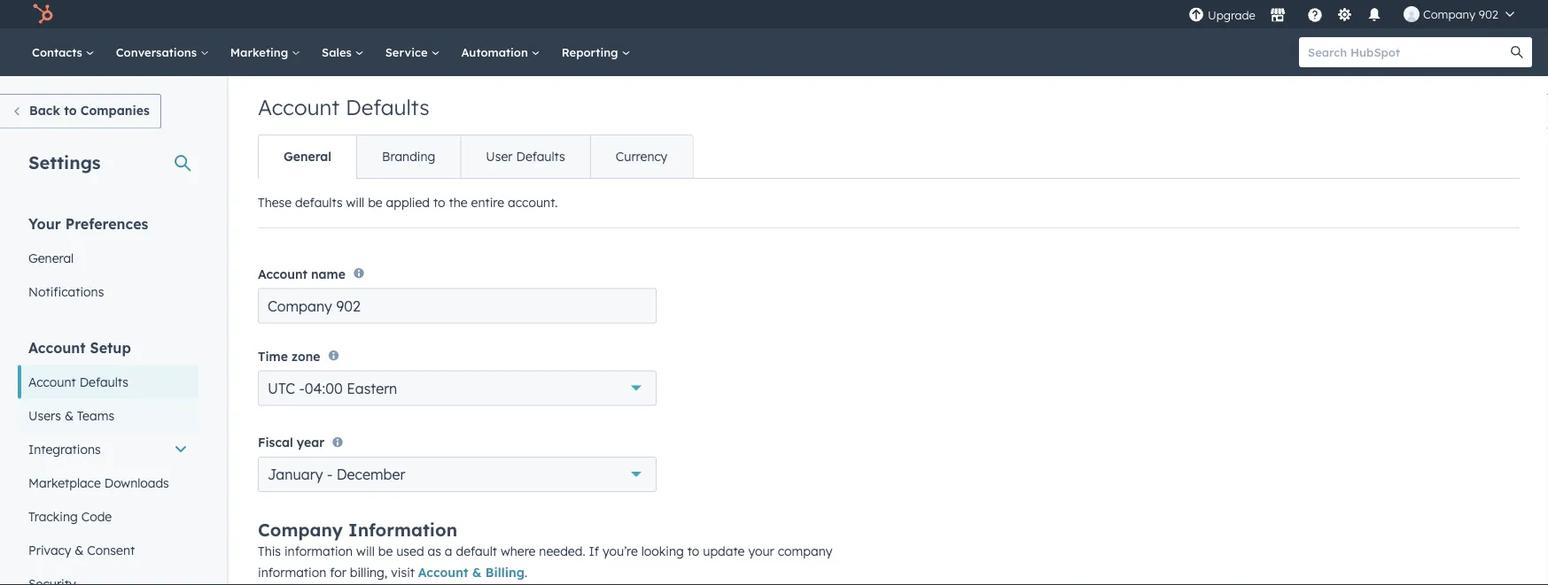 Task type: locate. For each thing, give the bounding box(es) containing it.
menu
[[1187, 0, 1527, 28]]

be left applied
[[368, 195, 383, 211]]

1 vertical spatial general link
[[18, 242, 199, 275]]

consent
[[87, 543, 135, 558]]

hubspot link
[[21, 4, 66, 25]]

- inside popup button
[[299, 380, 305, 398]]

0 horizontal spatial defaults
[[80, 375, 128, 390]]

0 horizontal spatial account defaults
[[28, 375, 128, 390]]

2 vertical spatial defaults
[[80, 375, 128, 390]]

to left update in the left bottom of the page
[[688, 544, 700, 560]]

1 vertical spatial -
[[327, 466, 333, 484]]

0 vertical spatial will
[[346, 195, 365, 211]]

account setup element
[[18, 338, 199, 586]]

name
[[311, 266, 346, 282]]

time zone
[[258, 349, 320, 364]]

information down this
[[258, 566, 326, 581]]

be left used
[[378, 544, 393, 560]]

users & teams
[[28, 408, 114, 424]]

to inside this information will be used as a default where needed. if you're looking to update your company information for billing, visit
[[688, 544, 700, 560]]

account
[[258, 94, 340, 121], [258, 266, 308, 282], [28, 339, 86, 357], [28, 375, 76, 390], [418, 566, 468, 581]]

to
[[64, 103, 77, 118], [433, 195, 446, 211], [688, 544, 700, 560]]

general link up defaults
[[259, 136, 356, 178]]

account defaults
[[258, 94, 430, 121], [28, 375, 128, 390]]

tracking code link
[[18, 500, 199, 534]]

to left the the
[[433, 195, 446, 211]]

will inside this information will be used as a default where needed. if you're looking to update your company information for billing, visit
[[356, 544, 375, 560]]

the
[[449, 195, 468, 211]]

settings
[[28, 151, 101, 173]]

0 horizontal spatial general
[[28, 250, 74, 266]]

general link
[[259, 136, 356, 178], [18, 242, 199, 275]]

0 vertical spatial general link
[[259, 136, 356, 178]]

defaults
[[346, 94, 430, 121], [516, 149, 565, 164], [80, 375, 128, 390]]

-
[[299, 380, 305, 398], [327, 466, 333, 484]]

1 vertical spatial company
[[258, 519, 343, 542]]

1 horizontal spatial &
[[75, 543, 84, 558]]

your
[[748, 544, 775, 560]]

will right defaults
[[346, 195, 365, 211]]

1 vertical spatial account defaults
[[28, 375, 128, 390]]

1 horizontal spatial to
[[433, 195, 446, 211]]

information
[[284, 544, 353, 560], [258, 566, 326, 581]]

will up billing,
[[356, 544, 375, 560]]

defaults right user
[[516, 149, 565, 164]]

these
[[258, 195, 292, 211]]

2 horizontal spatial to
[[688, 544, 700, 560]]

company for company 902
[[1424, 7, 1476, 21]]

0 vertical spatial general
[[284, 149, 332, 164]]

defaults for account defaults link on the left bottom
[[80, 375, 128, 390]]

update
[[703, 544, 745, 560]]

search button
[[1502, 37, 1533, 67]]

- right the "utc"
[[299, 380, 305, 398]]

utc -04:00 eastern
[[268, 380, 397, 398]]

general for your
[[28, 250, 74, 266]]

companies
[[80, 103, 150, 118]]

looking
[[642, 544, 684, 560]]

general link for preferences
[[18, 242, 199, 275]]

&
[[65, 408, 74, 424], [75, 543, 84, 558], [472, 566, 482, 581]]

company information
[[258, 519, 457, 542]]

reporting link
[[551, 28, 641, 76]]

1 horizontal spatial account defaults
[[258, 94, 430, 121]]

user defaults
[[486, 149, 565, 164]]

1 horizontal spatial defaults
[[346, 94, 430, 121]]

1 horizontal spatial general link
[[259, 136, 356, 178]]

settings image
[[1337, 8, 1353, 23]]

0 horizontal spatial general link
[[18, 242, 199, 275]]

settings link
[[1334, 5, 1356, 23]]

.
[[525, 566, 528, 581]]

0 horizontal spatial to
[[64, 103, 77, 118]]

downloads
[[104, 476, 169, 491]]

currency link
[[590, 136, 693, 178]]

your preferences element
[[18, 214, 199, 309]]

sales
[[322, 45, 355, 59]]

this
[[258, 544, 281, 560]]

1 vertical spatial to
[[433, 195, 446, 211]]

general
[[284, 149, 332, 164], [28, 250, 74, 266]]

search image
[[1511, 46, 1524, 59]]

if
[[589, 544, 599, 560]]

0 vertical spatial company
[[1424, 7, 1476, 21]]

account defaults down sales link
[[258, 94, 430, 121]]

2 vertical spatial to
[[688, 544, 700, 560]]

december
[[337, 466, 405, 484]]

defaults inside 'account setup' element
[[80, 375, 128, 390]]

- right january
[[327, 466, 333, 484]]

marketing
[[230, 45, 292, 59]]

1 horizontal spatial -
[[327, 466, 333, 484]]

back to companies
[[29, 103, 150, 118]]

1 vertical spatial &
[[75, 543, 84, 558]]

notifications button
[[1360, 0, 1390, 28]]

2 vertical spatial &
[[472, 566, 482, 581]]

0 vertical spatial defaults
[[346, 94, 430, 121]]

1 horizontal spatial general
[[284, 149, 332, 164]]

company right mateo roberts icon
[[1424, 7, 1476, 21]]

2 horizontal spatial &
[[472, 566, 482, 581]]

visit
[[391, 566, 415, 581]]

general for account
[[284, 149, 332, 164]]

fiscal year
[[258, 435, 325, 451]]

0 horizontal spatial company
[[258, 519, 343, 542]]

be inside this information will be used as a default where needed. if you're looking to update your company information for billing, visit
[[378, 544, 393, 560]]

0 horizontal spatial &
[[65, 408, 74, 424]]

company up this
[[258, 519, 343, 542]]

utc
[[268, 380, 295, 398]]

account left setup
[[28, 339, 86, 357]]

january - december button
[[258, 457, 657, 493]]

eastern
[[347, 380, 397, 398]]

- inside popup button
[[327, 466, 333, 484]]

1 vertical spatial general
[[28, 250, 74, 266]]

company inside popup button
[[1424, 7, 1476, 21]]

account defaults down account setup
[[28, 375, 128, 390]]

0 vertical spatial be
[[368, 195, 383, 211]]

general inside your preferences element
[[28, 250, 74, 266]]

defaults
[[295, 195, 343, 211]]

defaults up the users & teams link
[[80, 375, 128, 390]]

& right privacy
[[75, 543, 84, 558]]

0 vertical spatial account defaults
[[258, 94, 430, 121]]

0 vertical spatial &
[[65, 408, 74, 424]]

account name
[[258, 266, 346, 282]]

& for consent
[[75, 543, 84, 558]]

account defaults link
[[18, 366, 199, 399]]

navigation
[[258, 135, 693, 179]]

general down your
[[28, 250, 74, 266]]

& down the default
[[472, 566, 482, 581]]

0 horizontal spatial -
[[299, 380, 305, 398]]

& right the users
[[65, 408, 74, 424]]

your
[[28, 215, 61, 233]]

sales link
[[311, 28, 375, 76]]

be for used
[[378, 544, 393, 560]]

1 vertical spatial will
[[356, 544, 375, 560]]

1 vertical spatial defaults
[[516, 149, 565, 164]]

general up defaults
[[284, 149, 332, 164]]

users & teams link
[[18, 399, 199, 433]]

time
[[258, 349, 288, 364]]

account up the users
[[28, 375, 76, 390]]

0 vertical spatial -
[[299, 380, 305, 398]]

notifications image
[[1367, 8, 1383, 24]]

general link down preferences
[[18, 242, 199, 275]]

company for company information
[[258, 519, 343, 542]]

to right back
[[64, 103, 77, 118]]

notifications
[[28, 284, 104, 300]]

1 horizontal spatial company
[[1424, 7, 1476, 21]]

service link
[[375, 28, 451, 76]]

company
[[1424, 7, 1476, 21], [258, 519, 343, 542]]

information up for
[[284, 544, 353, 560]]

0 vertical spatial information
[[284, 544, 353, 560]]

defaults up branding
[[346, 94, 430, 121]]

2 horizontal spatial defaults
[[516, 149, 565, 164]]

1 vertical spatial be
[[378, 544, 393, 560]]

defaults for user defaults link
[[516, 149, 565, 164]]

marketing link
[[220, 28, 311, 76]]



Task type: vqa. For each thing, say whether or not it's contained in the screenshot.
Currency link
yes



Task type: describe. For each thing, give the bounding box(es) containing it.
marketplace downloads link
[[18, 467, 199, 500]]

Account name text field
[[258, 288, 657, 324]]

will for defaults
[[346, 195, 365, 211]]

integrations button
[[18, 433, 199, 467]]

upgrade image
[[1189, 8, 1205, 23]]

billing
[[485, 566, 525, 581]]

privacy & consent link
[[18, 534, 199, 568]]

help button
[[1300, 0, 1330, 28]]

where
[[501, 544, 536, 560]]

automation link
[[451, 28, 551, 76]]

contacts link
[[21, 28, 105, 76]]

upgrade
[[1208, 8, 1256, 23]]

company
[[778, 544, 833, 560]]

account & billing .
[[418, 566, 528, 581]]

account down marketing link
[[258, 94, 340, 121]]

your preferences
[[28, 215, 148, 233]]

for
[[330, 566, 346, 581]]

conversations link
[[105, 28, 220, 76]]

you're
[[603, 544, 638, 560]]

january - december
[[268, 466, 405, 484]]

account left name
[[258, 266, 308, 282]]

privacy & consent
[[28, 543, 135, 558]]

Search HubSpot search field
[[1300, 37, 1517, 67]]

navigation containing general
[[258, 135, 693, 179]]

1 vertical spatial information
[[258, 566, 326, 581]]

- for december
[[327, 466, 333, 484]]

account.
[[508, 195, 558, 211]]

branding
[[382, 149, 436, 164]]

teams
[[77, 408, 114, 424]]

billing,
[[350, 566, 388, 581]]

code
[[81, 509, 112, 525]]

integrations
[[28, 442, 101, 457]]

entire
[[471, 195, 504, 211]]

mateo roberts image
[[1404, 6, 1420, 22]]

902
[[1479, 7, 1499, 21]]

marketplace
[[28, 476, 101, 491]]

used
[[396, 544, 424, 560]]

will for information
[[356, 544, 375, 560]]

hubspot image
[[32, 4, 53, 25]]

fiscal
[[258, 435, 293, 451]]

conversations
[[116, 45, 200, 59]]

needed.
[[539, 544, 586, 560]]

account & billing link
[[418, 566, 525, 581]]

information
[[348, 519, 457, 542]]

this information will be used as a default where needed. if you're looking to update your company information for billing, visit
[[258, 544, 833, 581]]

privacy
[[28, 543, 71, 558]]

0 vertical spatial to
[[64, 103, 77, 118]]

menu containing company 902
[[1187, 0, 1527, 28]]

contacts
[[32, 45, 86, 59]]

company 902
[[1424, 7, 1499, 21]]

marketplace downloads
[[28, 476, 169, 491]]

user defaults link
[[460, 136, 590, 178]]

currency
[[616, 149, 668, 164]]

tracking code
[[28, 509, 112, 525]]

service
[[385, 45, 431, 59]]

04:00
[[305, 380, 343, 398]]

notifications link
[[18, 275, 199, 309]]

january
[[268, 466, 323, 484]]

company 902 button
[[1393, 0, 1526, 28]]

automation
[[461, 45, 532, 59]]

zone
[[292, 349, 320, 364]]

& for teams
[[65, 408, 74, 424]]

back
[[29, 103, 60, 118]]

be for applied
[[368, 195, 383, 211]]

branding link
[[356, 136, 460, 178]]

default
[[456, 544, 497, 560]]

& for billing
[[472, 566, 482, 581]]

help image
[[1307, 8, 1323, 24]]

user
[[486, 149, 513, 164]]

these defaults will be applied to the entire account.
[[258, 195, 558, 211]]

marketplaces button
[[1260, 0, 1297, 28]]

tracking
[[28, 509, 78, 525]]

account down a
[[418, 566, 468, 581]]

account defaults inside 'account setup' element
[[28, 375, 128, 390]]

marketplaces image
[[1270, 8, 1286, 24]]

users
[[28, 408, 61, 424]]

back to companies link
[[0, 94, 161, 129]]

general link for defaults
[[259, 136, 356, 178]]

- for 04:00
[[299, 380, 305, 398]]

utc -04:00 eastern button
[[258, 371, 657, 407]]

a
[[445, 544, 453, 560]]

applied
[[386, 195, 430, 211]]

preferences
[[65, 215, 148, 233]]

setup
[[90, 339, 131, 357]]



